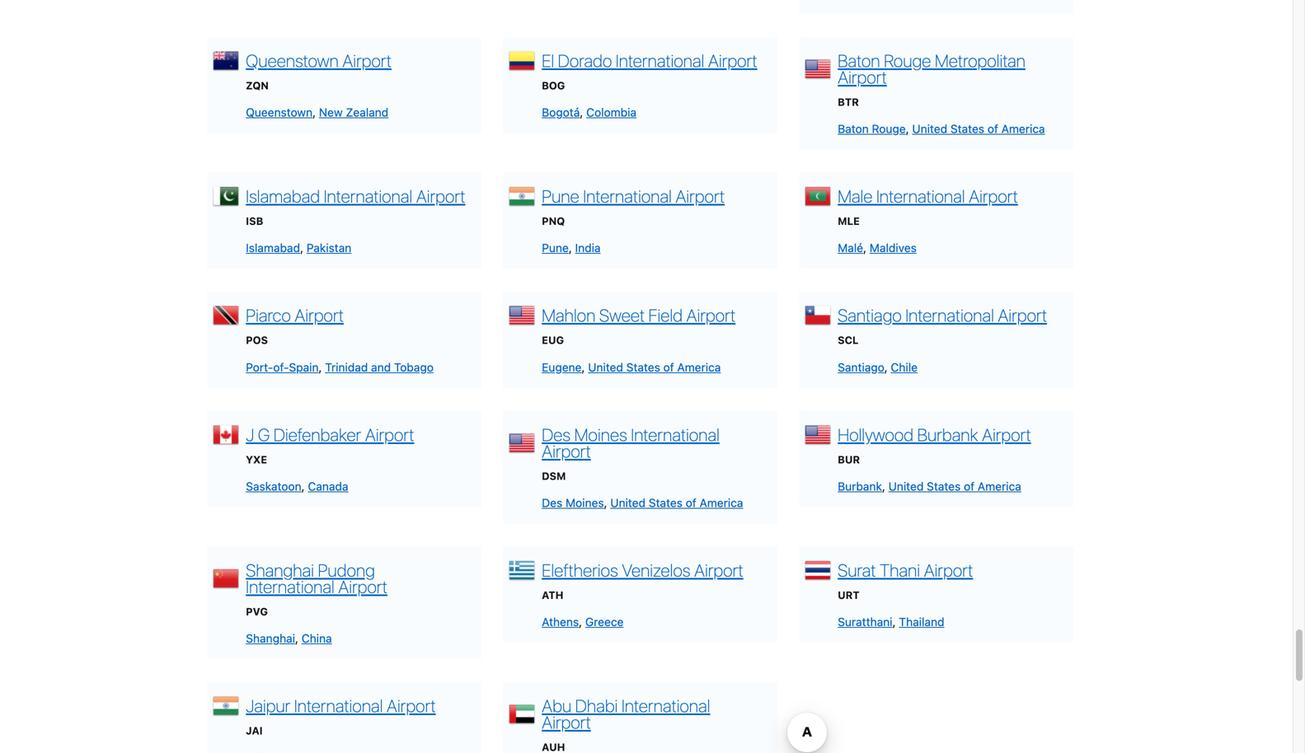 Task type: describe. For each thing, give the bounding box(es) containing it.
santiago link
[[838, 361, 884, 374]]

, for shanghai pudong international airport
[[295, 632, 298, 646]]

, for male international airport
[[863, 241, 867, 255]]

islamabad international airport link
[[246, 186, 465, 207]]

, for pune international airport
[[569, 241, 572, 255]]

des for des moines , united states of america
[[542, 496, 562, 510]]

international right jaipur
[[294, 696, 383, 716]]

mahlon sweet field airport
[[542, 305, 736, 326]]

states down 'hollywood burbank airport'
[[927, 480, 961, 493]]

baton rouge , united states of america
[[838, 122, 1045, 136]]

of down field
[[663, 361, 674, 374]]

china
[[302, 632, 332, 646]]

pakistan link
[[307, 241, 351, 255]]

eugene link
[[542, 361, 582, 374]]

g
[[258, 424, 270, 445]]

greece
[[585, 615, 624, 629]]

bog
[[542, 80, 565, 92]]

malé
[[838, 241, 863, 255]]

united states of america link for metropolitan
[[912, 122, 1045, 136]]

islamabad for islamabad , pakistan
[[246, 241, 300, 255]]

islamabad link
[[246, 241, 300, 255]]

dhabi
[[575, 696, 618, 716]]

bogotá
[[542, 106, 580, 119]]

of-
[[273, 361, 289, 374]]

zealand
[[346, 106, 388, 119]]

j g diefenbaker airport
[[246, 424, 414, 445]]

burbank , united states of america
[[838, 480, 1021, 493]]

canada link
[[308, 480, 348, 493]]

saskatoon , canada
[[246, 480, 348, 493]]

bogotá link
[[542, 106, 580, 119]]

athens , greece
[[542, 615, 624, 629]]

pvg
[[246, 606, 268, 618]]

united right des moines link on the left bottom of the page
[[610, 496, 646, 510]]

pos
[[246, 334, 268, 346]]

des moines international airport
[[542, 424, 720, 462]]

thailand link
[[899, 615, 944, 629]]

queenstown airport
[[246, 50, 392, 71]]

port-of-spain link
[[246, 361, 319, 374]]

india link
[[575, 241, 601, 255]]

bogotá , colombia
[[542, 106, 636, 119]]

port-of-spain , trinidad and tobago
[[246, 361, 434, 374]]

malé , maldives
[[838, 241, 917, 255]]

des moines link
[[542, 496, 604, 510]]

santiago , chile
[[838, 361, 918, 374]]

0 horizontal spatial burbank
[[838, 480, 882, 493]]

abu dhabi international airport
[[542, 696, 710, 733]]

hollywood burbank airport link
[[838, 424, 1031, 445]]

moines for united
[[566, 496, 604, 510]]

j
[[246, 424, 254, 445]]

baton for baton rouge metropolitan airport
[[838, 50, 880, 71]]

international inside abu dhabi international airport
[[622, 696, 710, 716]]

male
[[838, 186, 873, 207]]

queenstown link
[[246, 106, 313, 119]]

airport inside baton rouge metropolitan airport
[[838, 67, 887, 87]]

united right burbank link
[[889, 480, 924, 493]]

el dorado international airport
[[542, 50, 757, 71]]

islamabad , pakistan
[[246, 241, 351, 255]]

venizelos
[[622, 560, 690, 581]]

pune , india
[[542, 241, 601, 255]]

, down the des moines international airport
[[604, 496, 607, 510]]

international up chile link
[[905, 305, 994, 326]]

rouge for airport
[[884, 50, 931, 71]]

rouge for united
[[872, 122, 906, 136]]

, for el dorado international airport
[[580, 106, 583, 119]]

, for j g diefenbaker airport
[[301, 480, 305, 493]]

scl
[[838, 334, 859, 346]]

united states of america link for international
[[610, 496, 743, 510]]

hollywood
[[838, 424, 914, 445]]

malé link
[[838, 241, 863, 255]]

pune for pune international airport
[[542, 186, 579, 207]]

surat
[[838, 560, 876, 581]]

spain
[[289, 361, 319, 374]]

shanghai for shanghai , china
[[246, 632, 295, 646]]

baton rouge metropolitan airport link
[[838, 50, 1026, 87]]

mahlon sweet field airport link
[[542, 305, 736, 326]]

, left trinidad
[[319, 361, 322, 374]]

surat thani airport
[[838, 560, 973, 581]]

islamabad for islamabad international airport
[[246, 186, 320, 207]]

shanghai , china
[[246, 632, 332, 646]]

states down metropolitan
[[951, 122, 984, 136]]

china link
[[302, 632, 332, 646]]

sweet
[[599, 305, 645, 326]]

chile
[[891, 361, 918, 374]]

airport inside the des moines international airport
[[542, 441, 591, 462]]

des moines international airport link
[[542, 424, 720, 462]]

btr
[[838, 96, 859, 108]]

, for hollywood burbank airport
[[882, 480, 885, 493]]

united states of america link for field
[[588, 361, 721, 374]]

pune for pune , india
[[542, 241, 569, 255]]

queenstown for queenstown airport
[[246, 50, 339, 71]]

shanghai for shanghai pudong international airport
[[246, 560, 314, 581]]

male international airport
[[838, 186, 1018, 207]]

abu dhabi international airport link
[[542, 696, 710, 733]]

thailand
[[899, 615, 944, 629]]

thani
[[880, 560, 920, 581]]



Task type: vqa. For each thing, say whether or not it's contained in the screenshot.
Central's Travel
no



Task type: locate. For each thing, give the bounding box(es) containing it.
international up the maldives link
[[876, 186, 965, 207]]

, left maldives
[[863, 241, 867, 255]]

queenstown airport link
[[246, 50, 392, 71]]

yxe
[[246, 454, 267, 466]]

airport inside abu dhabi international airport
[[542, 712, 591, 733]]

mle
[[838, 215, 860, 227]]

islamabad international airport
[[246, 186, 465, 207]]

male international airport link
[[838, 186, 1018, 207]]

tobago
[[394, 361, 434, 374]]

des inside the des moines international airport
[[542, 424, 571, 445]]

2 baton from the top
[[838, 122, 869, 136]]

0 vertical spatial pune
[[542, 186, 579, 207]]

1 vertical spatial islamabad
[[246, 241, 300, 255]]

, left thailand link
[[893, 615, 896, 629]]

1 vertical spatial pune
[[542, 241, 569, 255]]

, left greece
[[579, 615, 582, 629]]

states
[[951, 122, 984, 136], [626, 361, 660, 374], [927, 480, 961, 493], [649, 496, 683, 510]]

of up venizelos
[[686, 496, 696, 510]]

1 vertical spatial shanghai
[[246, 632, 295, 646]]

moines inside the des moines international airport
[[574, 424, 627, 445]]

1 queenstown from the top
[[246, 50, 339, 71]]

, left "china" link
[[295, 632, 298, 646]]

, for surat thani airport
[[893, 615, 896, 629]]

, down hollywood
[[882, 480, 885, 493]]

queenstown up zqn
[[246, 50, 339, 71]]

des for des moines international airport
[[542, 424, 571, 445]]

rouge down baton rouge metropolitan airport link
[[872, 122, 906, 136]]

rouge left metropolitan
[[884, 50, 931, 71]]

baton down btr
[[838, 122, 869, 136]]

pune international airport
[[542, 186, 725, 207]]

shanghai up pvg
[[246, 560, 314, 581]]

pune down pnq
[[542, 241, 569, 255]]

pudong
[[318, 560, 375, 581]]

baton up btr
[[838, 50, 880, 71]]

dsm
[[542, 470, 566, 482]]

1 shanghai from the top
[[246, 560, 314, 581]]

trinidad and tobago link
[[325, 361, 434, 374]]

,
[[313, 106, 316, 119], [580, 106, 583, 119], [906, 122, 909, 136], [300, 241, 303, 255], [569, 241, 572, 255], [863, 241, 867, 255], [319, 361, 322, 374], [582, 361, 585, 374], [884, 361, 888, 374], [301, 480, 305, 493], [882, 480, 885, 493], [604, 496, 607, 510], [579, 615, 582, 629], [893, 615, 896, 629], [295, 632, 298, 646]]

maldives
[[870, 241, 917, 255]]

hollywood burbank airport
[[838, 424, 1031, 445]]

, for mahlon sweet field airport
[[582, 361, 585, 374]]

0 vertical spatial moines
[[574, 424, 627, 445]]

of down metropolitan
[[988, 122, 998, 136]]

moines down the dsm
[[566, 496, 604, 510]]

shanghai link
[[246, 632, 295, 646]]

0 vertical spatial des
[[542, 424, 571, 445]]

baton rouge link
[[838, 122, 906, 136]]

queenstown down zqn
[[246, 106, 313, 119]]

airport inside shanghai pudong international airport
[[338, 577, 387, 597]]

zqn
[[246, 80, 269, 92]]

piarco airport link
[[246, 305, 344, 326]]

jai
[[246, 725, 263, 737]]

, for queenstown airport
[[313, 106, 316, 119]]

1 vertical spatial des
[[542, 496, 562, 510]]

el dorado international airport link
[[542, 50, 757, 71]]

1 baton from the top
[[838, 50, 880, 71]]

moines for airport
[[574, 424, 627, 445]]

chile link
[[891, 361, 918, 374]]

metropolitan
[[935, 50, 1026, 71]]

urt
[[838, 589, 860, 601]]

shanghai inside shanghai pudong international airport
[[246, 560, 314, 581]]

moines up des moines link on the left bottom of the page
[[574, 424, 627, 445]]

piarco
[[246, 305, 291, 326]]

eug
[[542, 334, 564, 346]]

, left chile link
[[884, 361, 888, 374]]

and
[[371, 361, 391, 374]]

international inside shanghai pudong international airport
[[246, 577, 335, 597]]

des up the dsm
[[542, 424, 571, 445]]

colombia link
[[586, 106, 636, 119]]

pune international airport link
[[542, 186, 725, 207]]

eleftherios
[[542, 560, 618, 581]]

colombia
[[586, 106, 636, 119]]

santiago international airport
[[838, 305, 1047, 326]]

athens
[[542, 615, 579, 629]]

1 vertical spatial rouge
[[872, 122, 906, 136]]

1 santiago from the top
[[838, 305, 902, 326]]

mahlon
[[542, 305, 596, 326]]

1 vertical spatial moines
[[566, 496, 604, 510]]

, left colombia link
[[580, 106, 583, 119]]

greece link
[[585, 615, 624, 629]]

des
[[542, 424, 571, 445], [542, 496, 562, 510]]

islamabad
[[246, 186, 320, 207], [246, 241, 300, 255]]

pune link
[[542, 241, 569, 255]]

0 vertical spatial islamabad
[[246, 186, 320, 207]]

queenstown
[[246, 50, 339, 71], [246, 106, 313, 119]]

athens link
[[542, 615, 579, 629]]

1 vertical spatial queenstown
[[246, 106, 313, 119]]

, down mahlon
[[582, 361, 585, 374]]

international
[[616, 50, 704, 71], [324, 186, 412, 207], [583, 186, 672, 207], [876, 186, 965, 207], [905, 305, 994, 326], [631, 424, 720, 445], [246, 577, 335, 597], [294, 696, 383, 716], [622, 696, 710, 716]]

saskatoon link
[[246, 480, 301, 493]]

airport
[[342, 50, 392, 71], [708, 50, 757, 71], [838, 67, 887, 87], [416, 186, 465, 207], [676, 186, 725, 207], [969, 186, 1018, 207], [295, 305, 344, 326], [686, 305, 736, 326], [998, 305, 1047, 326], [365, 424, 414, 445], [982, 424, 1031, 445], [542, 441, 591, 462], [694, 560, 743, 581], [924, 560, 973, 581], [338, 577, 387, 597], [387, 696, 436, 716], [542, 712, 591, 733]]

moines
[[574, 424, 627, 445], [566, 496, 604, 510]]

2 shanghai from the top
[[246, 632, 295, 646]]

, down baton rouge metropolitan airport
[[906, 122, 909, 136]]

islamabad up isb at the top of page
[[246, 186, 320, 207]]

bur
[[838, 454, 860, 466]]

burbank up burbank , united states of america
[[917, 424, 978, 445]]

des down the dsm
[[542, 496, 562, 510]]

new zealand link
[[319, 106, 388, 119]]

united right baton rouge link
[[912, 122, 947, 136]]

united right eugene link
[[588, 361, 623, 374]]

santiago
[[838, 305, 902, 326], [838, 361, 884, 374]]

baton for baton rouge , united states of america
[[838, 122, 869, 136]]

united states of america link down field
[[588, 361, 721, 374]]

2 pune from the top
[[542, 241, 569, 255]]

shanghai pudong international airport link
[[246, 560, 387, 597]]

islamabad down isb at the top of page
[[246, 241, 300, 255]]

santiago international airport link
[[838, 305, 1047, 326]]

2 islamabad from the top
[[246, 241, 300, 255]]

states up venizelos
[[649, 496, 683, 510]]

2 des from the top
[[542, 496, 562, 510]]

eugene , united states of america
[[542, 361, 721, 374]]

, left pakistan
[[300, 241, 303, 255]]

of down 'hollywood burbank airport'
[[964, 480, 975, 493]]

suratthani
[[838, 615, 893, 629]]

, for santiago international airport
[[884, 361, 888, 374]]

united states of america link down metropolitan
[[912, 122, 1045, 136]]

india
[[575, 241, 601, 255]]

santiago for santiago international airport
[[838, 305, 902, 326]]

2 queenstown from the top
[[246, 106, 313, 119]]

united states of america link up venizelos
[[610, 496, 743, 510]]

united states of america link
[[912, 122, 1045, 136], [588, 361, 721, 374], [889, 480, 1021, 493], [610, 496, 743, 510]]

pune up pnq
[[542, 186, 579, 207]]

burbank
[[917, 424, 978, 445], [838, 480, 882, 493]]

states down the mahlon sweet field airport
[[626, 361, 660, 374]]

1 horizontal spatial burbank
[[917, 424, 978, 445]]

international right the dhabi
[[622, 696, 710, 716]]

, for islamabad international airport
[[300, 241, 303, 255]]

1 pune from the top
[[542, 186, 579, 207]]

0 vertical spatial burbank
[[917, 424, 978, 445]]

santiago down scl
[[838, 361, 884, 374]]

international up des moines , united states of america
[[631, 424, 720, 445]]

0 vertical spatial baton
[[838, 50, 880, 71]]

1 vertical spatial baton
[[838, 122, 869, 136]]

trinidad
[[325, 361, 368, 374]]

queenstown for queenstown , new zealand
[[246, 106, 313, 119]]

international up colombia link
[[616, 50, 704, 71]]

0 vertical spatial santiago
[[838, 305, 902, 326]]

shanghai down pvg
[[246, 632, 295, 646]]

, left the canada link
[[301, 480, 305, 493]]

dorado
[[558, 50, 612, 71]]

ath
[[542, 589, 564, 601]]

surat thani airport link
[[838, 560, 973, 581]]

baton
[[838, 50, 880, 71], [838, 122, 869, 136]]

0 vertical spatial queenstown
[[246, 50, 339, 71]]

pune
[[542, 186, 579, 207], [542, 241, 569, 255]]

des moines , united states of america
[[542, 496, 743, 510]]

international up pakistan
[[324, 186, 412, 207]]

el
[[542, 50, 554, 71]]

burbank down bur
[[838, 480, 882, 493]]

, left india at the left of the page
[[569, 241, 572, 255]]

santiago for santiago , chile
[[838, 361, 884, 374]]

shanghai pudong international airport
[[246, 560, 387, 597]]

1 des from the top
[[542, 424, 571, 445]]

santiago up scl
[[838, 305, 902, 326]]

field
[[649, 305, 683, 326]]

baton inside baton rouge metropolitan airport
[[838, 50, 880, 71]]

2 santiago from the top
[[838, 361, 884, 374]]

piarco airport
[[246, 305, 344, 326]]

united states of america link down 'hollywood burbank airport'
[[889, 480, 1021, 493]]

diefenbaker
[[274, 424, 361, 445]]

0 vertical spatial rouge
[[884, 50, 931, 71]]

1 vertical spatial santiago
[[838, 361, 884, 374]]

queenstown , new zealand
[[246, 106, 388, 119]]

international inside the des moines international airport
[[631, 424, 720, 445]]

suratthani , thailand
[[838, 615, 944, 629]]

, left new
[[313, 106, 316, 119]]

international up india at the left of the page
[[583, 186, 672, 207]]

jaipur
[[246, 696, 290, 716]]

new
[[319, 106, 343, 119]]

isb
[[246, 215, 263, 227]]

, for eleftherios venizelos airport
[[579, 615, 582, 629]]

jaipur international airport link
[[246, 696, 436, 716]]

1 islamabad from the top
[[246, 186, 320, 207]]

1 vertical spatial burbank
[[838, 480, 882, 493]]

j g diefenbaker airport link
[[246, 424, 414, 445]]

united states of america link for airport
[[889, 480, 1021, 493]]

abu
[[542, 696, 571, 716]]

rouge inside baton rouge metropolitan airport
[[884, 50, 931, 71]]

maldives link
[[870, 241, 917, 255]]

international up pvg
[[246, 577, 335, 597]]

0 vertical spatial shanghai
[[246, 560, 314, 581]]



